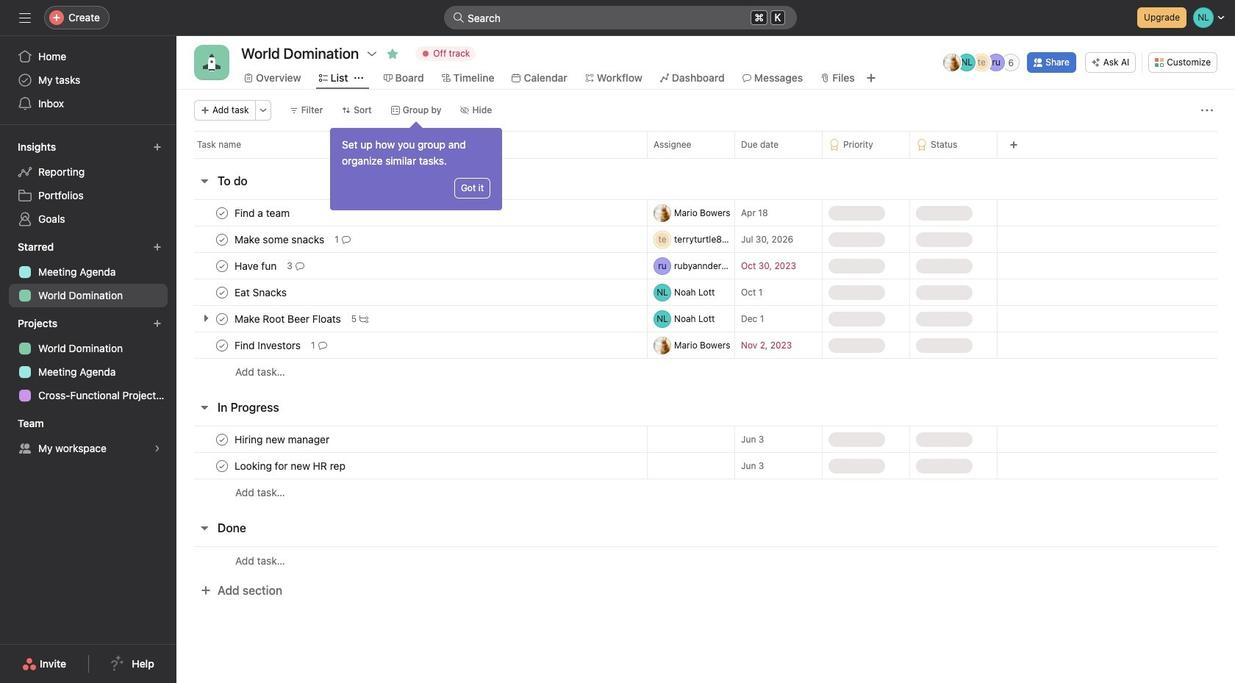 Task type: locate. For each thing, give the bounding box(es) containing it.
mark complete checkbox inside have fun cell
[[213, 257, 231, 275]]

4 mark complete image from the top
[[213, 457, 231, 475]]

1 horizontal spatial 1 comment image
[[342, 235, 351, 244]]

find investors cell
[[177, 332, 647, 359]]

2 mark complete checkbox from the top
[[213, 310, 231, 328]]

add items to starred image
[[153, 243, 162, 252]]

1 collapse task list for this group image from the top
[[199, 175, 210, 187]]

mark complete image inside make root beer floats cell
[[213, 310, 231, 328]]

mark complete image inside 'find a team' cell
[[213, 204, 231, 222]]

projects element
[[0, 310, 177, 411]]

0 vertical spatial 1 comment image
[[342, 235, 351, 244]]

mark complete image inside have fun cell
[[213, 257, 231, 275]]

Mark complete checkbox
[[213, 257, 231, 275], [213, 310, 231, 328], [213, 457, 231, 475]]

2 mark complete image from the top
[[213, 284, 231, 301]]

mark complete checkbox inside hiring new manager cell
[[213, 431, 231, 448]]

task name text field inside 'find a team' cell
[[232, 206, 294, 220]]

mark complete checkbox inside the make some snacks cell
[[213, 231, 231, 248]]

1 vertical spatial task name text field
[[232, 232, 329, 247]]

mark complete checkbox for 'find investors' cell
[[213, 337, 231, 354]]

mark complete image inside looking for new hr rep cell
[[213, 457, 231, 475]]

mark complete image inside the make some snacks cell
[[213, 231, 231, 248]]

more actions image
[[1202, 104, 1214, 116]]

mark complete image inside eat snacks cell
[[213, 284, 231, 301]]

new project or portfolio image
[[153, 319, 162, 328]]

Mark complete checkbox
[[213, 204, 231, 222], [213, 231, 231, 248], [213, 284, 231, 301], [213, 337, 231, 354], [213, 431, 231, 448]]

task name text field inside have fun cell
[[232, 259, 281, 273]]

4 mark complete checkbox from the top
[[213, 337, 231, 354]]

see details, my workspace image
[[153, 444, 162, 453]]

mark complete image inside hiring new manager cell
[[213, 431, 231, 448]]

header in progress tree grid
[[177, 426, 1236, 506]]

mark complete image
[[213, 204, 231, 222], [213, 257, 231, 275], [213, 337, 231, 354], [213, 431, 231, 448]]

2 task name text field from the top
[[232, 312, 346, 326]]

mark complete checkbox inside looking for new hr rep cell
[[213, 457, 231, 475]]

1 comment image for the make some snacks cell
[[342, 235, 351, 244]]

more actions image
[[259, 106, 268, 115]]

1 vertical spatial 1 comment image
[[318, 341, 327, 350]]

4 mark complete image from the top
[[213, 431, 231, 448]]

task name text field inside looking for new hr rep cell
[[232, 459, 350, 473]]

2 task name text field from the top
[[232, 232, 329, 247]]

0 vertical spatial task name text field
[[232, 206, 294, 220]]

hide sidebar image
[[19, 12, 31, 24]]

1 mark complete image from the top
[[213, 231, 231, 248]]

3 mark complete checkbox from the top
[[213, 284, 231, 301]]

mark complete image for mark complete option within the make root beer floats cell
[[213, 310, 231, 328]]

None field
[[444, 6, 797, 29]]

mark complete image for 'find investors' cell
[[213, 337, 231, 354]]

have fun cell
[[177, 252, 647, 280]]

1 task name text field from the top
[[232, 206, 294, 220]]

1 task name text field from the top
[[232, 259, 281, 273]]

Search tasks, projects, and more text field
[[444, 6, 797, 29]]

mark complete checkbox inside 'find a team' cell
[[213, 204, 231, 222]]

row
[[177, 131, 1236, 158], [194, 157, 1218, 159], [177, 199, 1236, 227], [177, 226, 1236, 253], [177, 252, 1236, 280], [177, 279, 1236, 306], [177, 305, 1236, 333], [177, 332, 1236, 359], [177, 358, 1236, 386], [177, 426, 1236, 453], [177, 452, 1236, 480], [177, 479, 1236, 506], [177, 547, 1236, 575]]

insights element
[[0, 134, 177, 234]]

1 comment image
[[342, 235, 351, 244], [318, 341, 327, 350]]

2 vertical spatial task name text field
[[232, 285, 291, 300]]

1 vertical spatial collapse task list for this group image
[[199, 522, 210, 534]]

1 mark complete checkbox from the top
[[213, 257, 231, 275]]

1 vertical spatial mark complete checkbox
[[213, 310, 231, 328]]

make root beer floats cell
[[177, 305, 647, 333]]

3 mark complete image from the top
[[213, 337, 231, 354]]

mark complete checkbox for 'find a team' cell
[[213, 204, 231, 222]]

mark complete checkbox for the make some snacks cell
[[213, 231, 231, 248]]

tooltip
[[330, 124, 502, 210]]

5 mark complete checkbox from the top
[[213, 431, 231, 448]]

mark complete checkbox inside 'find investors' cell
[[213, 337, 231, 354]]

mark complete checkbox inside eat snacks cell
[[213, 284, 231, 301]]

mark complete checkbox for task name text box within looking for new hr rep cell
[[213, 457, 231, 475]]

mark complete image
[[213, 231, 231, 248], [213, 284, 231, 301], [213, 310, 231, 328], [213, 457, 231, 475]]

3 task name text field from the top
[[232, 338, 305, 353]]

0 vertical spatial collapse task list for this group image
[[199, 175, 210, 187]]

3 mark complete image from the top
[[213, 310, 231, 328]]

global element
[[0, 36, 177, 124]]

1 comment image inside the make some snacks cell
[[342, 235, 351, 244]]

task name text field inside hiring new manager cell
[[232, 432, 334, 447]]

2 vertical spatial mark complete checkbox
[[213, 457, 231, 475]]

1 mark complete image from the top
[[213, 204, 231, 222]]

mark complete image inside 'find investors' cell
[[213, 337, 231, 354]]

2 mark complete checkbox from the top
[[213, 231, 231, 248]]

0 vertical spatial mark complete checkbox
[[213, 257, 231, 275]]

task name text field for looking for new hr rep cell
[[232, 459, 350, 473]]

0 horizontal spatial 1 comment image
[[318, 341, 327, 350]]

2 collapse task list for this group image from the top
[[199, 522, 210, 534]]

3 task name text field from the top
[[232, 285, 291, 300]]

mark complete checkbox for eat snacks cell
[[213, 284, 231, 301]]

3 mark complete checkbox from the top
[[213, 457, 231, 475]]

starred element
[[0, 234, 177, 310]]

Task name text field
[[232, 259, 281, 273], [232, 312, 346, 326], [232, 338, 305, 353], [232, 432, 334, 447], [232, 459, 350, 473]]

task name text field for hiring new manager cell
[[232, 432, 334, 447]]

task name text field for mark complete checkbox within the the make some snacks cell
[[232, 232, 329, 247]]

task name text field inside the make some snacks cell
[[232, 232, 329, 247]]

mark complete image for have fun cell
[[213, 257, 231, 275]]

3 comments image
[[296, 262, 304, 270]]

5 task name text field from the top
[[232, 459, 350, 473]]

Task name text field
[[232, 206, 294, 220], [232, 232, 329, 247], [232, 285, 291, 300]]

1 mark complete checkbox from the top
[[213, 204, 231, 222]]

collapse task list for this group image
[[199, 175, 210, 187], [199, 522, 210, 534]]

header to do tree grid
[[177, 199, 1236, 386]]

2 mark complete image from the top
[[213, 257, 231, 275]]

remove from starred image
[[387, 48, 399, 60]]

task name text field for mark complete checkbox within the 'find a team' cell
[[232, 206, 294, 220]]

hiring new manager cell
[[177, 426, 647, 453]]

4 task name text field from the top
[[232, 432, 334, 447]]

show options image
[[367, 48, 378, 60]]

task name text field inside eat snacks cell
[[232, 285, 291, 300]]

task name text field inside 'find investors' cell
[[232, 338, 305, 353]]



Task type: describe. For each thing, give the bounding box(es) containing it.
teams element
[[0, 411, 177, 463]]

add field image
[[1010, 141, 1019, 149]]

mark complete image for mark complete checkbox within the the make some snacks cell
[[213, 231, 231, 248]]

mark complete image for mark complete checkbox inside the eat snacks cell
[[213, 284, 231, 301]]

rocket image
[[203, 54, 221, 71]]

mark complete image for mark complete option inside looking for new hr rep cell
[[213, 457, 231, 475]]

task name text field for mark complete checkbox inside the eat snacks cell
[[232, 285, 291, 300]]

make some snacks cell
[[177, 226, 647, 253]]

looking for new hr rep cell
[[177, 452, 647, 480]]

collapse task list for this group image
[[199, 402, 210, 413]]

mark complete checkbox for task name text box within have fun cell
[[213, 257, 231, 275]]

mark complete image for hiring new manager cell
[[213, 431, 231, 448]]

expand subtask list for the task make root beer floats image
[[200, 313, 212, 324]]

prominent image
[[453, 12, 465, 24]]

eat snacks cell
[[177, 279, 647, 306]]

new insights image
[[153, 143, 162, 152]]

mark complete image for 'find a team' cell
[[213, 204, 231, 222]]

add tab image
[[866, 72, 877, 84]]

mark complete checkbox for hiring new manager cell
[[213, 431, 231, 448]]

tab actions image
[[354, 74, 363, 82]]

task name text field inside make root beer floats cell
[[232, 312, 346, 326]]

task name text field for 'find investors' cell
[[232, 338, 305, 353]]

5 subtasks image
[[360, 315, 369, 323]]

task name text field for have fun cell
[[232, 259, 281, 273]]

mark complete checkbox inside make root beer floats cell
[[213, 310, 231, 328]]

find a team cell
[[177, 199, 647, 227]]

1 comment image for 'find investors' cell
[[318, 341, 327, 350]]



Task type: vqa. For each thing, say whether or not it's contained in the screenshot.
Draft project brief cell
no



